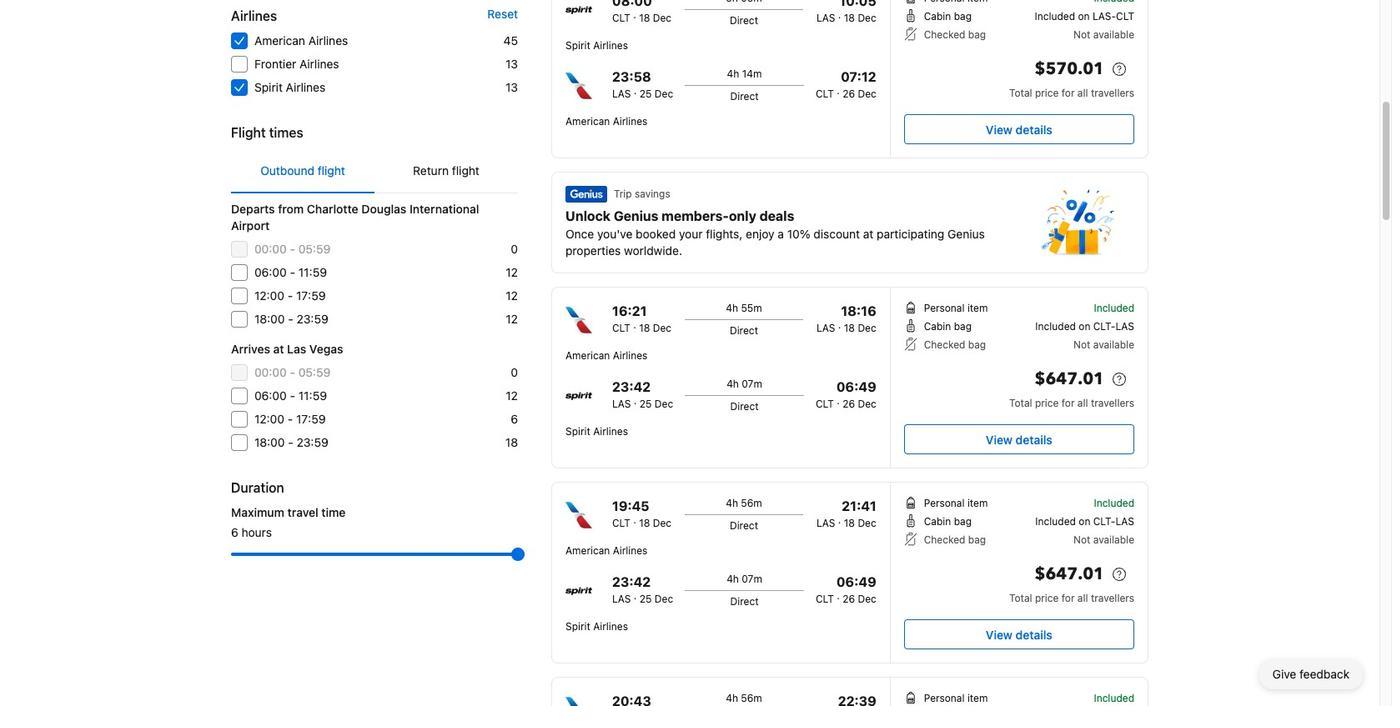 Task type: vqa. For each thing, say whether or not it's contained in the screenshot.
Peterson
no



Task type: describe. For each thing, give the bounding box(es) containing it.
1 not from the top
[[1074, 28, 1091, 41]]

11:59 for charlotte
[[298, 265, 327, 279]]

time
[[321, 506, 346, 520]]

checked for 18:16
[[924, 339, 966, 351]]

trip
[[614, 188, 632, 200]]

travel
[[287, 506, 318, 520]]

dec inside 16:21 clt . 18 dec
[[653, 322, 672, 335]]

personal for 18:16
[[924, 302, 965, 315]]

13 for frontier airlines
[[506, 57, 518, 71]]

outbound flight button
[[231, 149, 375, 193]]

. inside the las . 18 dec
[[838, 8, 841, 21]]

not for 21:41
[[1074, 534, 1091, 546]]

18:00 for arrives at las vegas
[[254, 435, 285, 450]]

trip savings
[[614, 188, 670, 200]]

vegas
[[309, 342, 343, 356]]

included on clt-las for 18:16
[[1036, 320, 1135, 333]]

1 view from the top
[[986, 122, 1013, 136]]

. inside 07:12 clt . 26 dec
[[837, 84, 840, 97]]

travellers for 18:16
[[1091, 397, 1135, 410]]

view details button for 21:41
[[904, 620, 1135, 650]]

enjoy
[[746, 227, 775, 241]]

21:41 las . 18 dec
[[817, 499, 877, 530]]

douglas
[[362, 202, 407, 216]]

13 for spirit airlines
[[506, 80, 518, 94]]

1 not available from the top
[[1074, 28, 1135, 41]]

discount
[[814, 227, 860, 241]]

return
[[413, 164, 449, 178]]

0 horizontal spatial genius
[[614, 209, 659, 224]]

for for 18:16
[[1062, 397, 1075, 410]]

12:00 - 17:59 for from
[[254, 289, 326, 303]]

1 all from the top
[[1078, 87, 1088, 99]]

06:49 clt . 26 dec for 18:16
[[816, 380, 877, 410]]

dec inside 21:41 las . 18 dec
[[858, 517, 877, 530]]

participating
[[877, 227, 945, 241]]

duration
[[231, 481, 284, 496]]

2 12 from the top
[[506, 289, 518, 303]]

total for 21:41
[[1009, 592, 1032, 605]]

05:59 for charlotte
[[298, 242, 331, 256]]

savings
[[635, 188, 670, 200]]

departs from charlotte douglas international airport
[[231, 202, 479, 233]]

frontier
[[254, 57, 296, 71]]

las inside 21:41 las . 18 dec
[[817, 517, 835, 530]]

18 inside 16:21 clt . 18 dec
[[639, 322, 650, 335]]

19:45 clt . 18 dec
[[612, 499, 672, 530]]

. inside 23:58 las . 25 dec
[[634, 84, 637, 97]]

19:45
[[612, 499, 650, 514]]

personal for 21:41
[[924, 497, 965, 510]]

on for 18:16
[[1079, 320, 1091, 333]]

from
[[278, 202, 304, 216]]

06:49 for 21:41
[[837, 575, 877, 590]]

18:00 for departs from charlotte douglas international airport
[[254, 312, 285, 326]]

booked
[[636, 227, 676, 241]]

clt inside 16:21 clt . 18 dec
[[612, 322, 631, 335]]

available for 18:16
[[1094, 339, 1135, 351]]

1 total price for all travellers from the top
[[1009, 87, 1135, 99]]

18 inside the 18:16 las . 18 dec
[[844, 322, 855, 335]]

18:16 las . 18 dec
[[817, 304, 877, 335]]

2 56m from the top
[[741, 692, 762, 705]]

clt . 18 dec
[[612, 8, 672, 24]]

view details for 18:16
[[986, 433, 1053, 447]]

14m
[[742, 68, 762, 80]]

clt inside 07:12 clt . 26 dec
[[816, 88, 834, 100]]

07m for 18:16
[[742, 378, 762, 390]]

12:00 - 17:59 for at
[[254, 412, 326, 426]]

flights,
[[706, 227, 743, 241]]

23:42 las . 25 dec for 19:45
[[612, 575, 673, 606]]

12:00 for arrives
[[254, 412, 284, 426]]

4h 55m
[[726, 302, 762, 315]]

55m
[[741, 302, 762, 315]]

give
[[1273, 667, 1297, 682]]

give feedback
[[1273, 667, 1350, 682]]

las inside the las . 18 dec
[[817, 12, 835, 24]]

maximum
[[231, 506, 284, 520]]

07m for 21:41
[[742, 573, 762, 586]]

$570.01 region
[[904, 56, 1135, 86]]

maximum travel time 6 hours
[[231, 506, 346, 540]]

1 12 from the top
[[506, 265, 518, 279]]

item for 21:41
[[968, 497, 988, 510]]

outbound
[[261, 164, 314, 178]]

1 vertical spatial at
[[273, 342, 284, 356]]

for for 21:41
[[1062, 592, 1075, 605]]

12:00 for departs
[[254, 289, 284, 303]]

3 personal item from the top
[[924, 692, 988, 705]]

reset
[[488, 7, 518, 21]]

members-
[[662, 209, 729, 224]]

1 checked bag from the top
[[924, 28, 986, 41]]

06:49 clt . 26 dec for 21:41
[[816, 575, 877, 606]]

airport
[[231, 219, 270, 233]]

times
[[269, 125, 303, 140]]

all for 21:41
[[1078, 592, 1088, 605]]

dec inside the 18:16 las . 18 dec
[[858, 322, 877, 335]]

properties
[[566, 244, 621, 258]]

personal item for 18:16
[[924, 302, 988, 315]]

25 inside 23:58 las . 25 dec
[[640, 88, 652, 100]]

$647.01 for 18:16
[[1035, 368, 1105, 390]]

flight
[[231, 125, 266, 140]]

charlotte
[[307, 202, 358, 216]]

american airlines down 23:58 on the top of the page
[[566, 115, 648, 128]]

23:58 las . 25 dec
[[612, 69, 673, 100]]

1 cabin from the top
[[924, 10, 951, 23]]

view details for 21:41
[[986, 628, 1053, 642]]

las-
[[1093, 10, 1116, 23]]

international
[[410, 202, 479, 216]]

total for 18:16
[[1009, 397, 1032, 410]]

frontier airlines
[[254, 57, 339, 71]]

details for 18:16
[[1016, 433, 1053, 447]]

dec inside clt . 18 dec
[[653, 12, 672, 24]]

your
[[679, 227, 703, 241]]

23:42 for 16:21
[[612, 380, 651, 395]]

tab list containing outbound flight
[[231, 149, 518, 194]]

26 for 21:41
[[843, 593, 855, 606]]

00:00 for departs
[[254, 242, 287, 256]]

1 price from the top
[[1035, 87, 1059, 99]]

. inside 21:41 las . 18 dec
[[838, 514, 841, 526]]

give feedback button
[[1259, 660, 1363, 690]]

6 inside maximum travel time 6 hours
[[231, 526, 238, 540]]

arrives
[[231, 342, 270, 356]]

feedback
[[1300, 667, 1350, 682]]



Task type: locate. For each thing, give the bounding box(es) containing it.
18:00 - 23:59 for at
[[254, 435, 329, 450]]

0 vertical spatial 56m
[[741, 497, 762, 510]]

total price for all travellers for 21:41
[[1009, 592, 1135, 605]]

0 vertical spatial on
[[1078, 10, 1090, 23]]

2 vertical spatial for
[[1062, 592, 1075, 605]]

at inside unlock genius members-only deals once you've booked your flights, enjoy a 10% discount at participating genius properties worldwide.
[[863, 227, 874, 241]]

2 vertical spatial checked
[[924, 534, 966, 546]]

0 vertical spatial 18:00 - 23:59
[[254, 312, 329, 326]]

23:58
[[612, 69, 651, 84]]

4h 14m
[[727, 68, 762, 80]]

checked for 21:41
[[924, 534, 966, 546]]

1 0 from the top
[[511, 242, 518, 256]]

26 for 18:16
[[843, 398, 855, 410]]

05:59
[[298, 242, 331, 256], [298, 365, 331, 380]]

dec inside 23:58 las . 25 dec
[[655, 88, 673, 100]]

0 vertical spatial genius
[[614, 209, 659, 224]]

23:59 up vegas
[[297, 312, 329, 326]]

2 vertical spatial view details
[[986, 628, 1053, 642]]

1 $647.01 region from the top
[[904, 366, 1135, 396]]

a
[[778, 227, 784, 241]]

07m
[[742, 378, 762, 390], [742, 573, 762, 586]]

2 for from the top
[[1062, 397, 1075, 410]]

1 vertical spatial checked bag
[[924, 339, 986, 351]]

$647.01 region for 21:41
[[904, 561, 1135, 591]]

on for 21:41
[[1079, 516, 1091, 528]]

arrives at las vegas
[[231, 342, 343, 356]]

2 cabin from the top
[[924, 320, 951, 333]]

2 06:00 from the top
[[254, 389, 287, 403]]

1 vertical spatial 23:59
[[297, 435, 329, 450]]

0 vertical spatial personal item
[[924, 302, 988, 315]]

1 personal from the top
[[924, 302, 965, 315]]

2 12:00 - 17:59 from the top
[[254, 412, 326, 426]]

1 13 from the top
[[506, 57, 518, 71]]

0 vertical spatial total price for all travellers
[[1009, 87, 1135, 99]]

$647.01
[[1035, 368, 1105, 390], [1035, 563, 1105, 586]]

spirit airlines
[[566, 39, 628, 52], [254, 80, 326, 94], [566, 425, 628, 438], [566, 621, 628, 633]]

flight inside "button"
[[318, 164, 345, 178]]

00:00 for arrives
[[254, 365, 287, 380]]

included on clt-las for 21:41
[[1036, 516, 1135, 528]]

1 vertical spatial 0
[[511, 365, 518, 380]]

2 vertical spatial item
[[968, 692, 988, 705]]

1 included on clt-las from the top
[[1036, 320, 1135, 333]]

0 horizontal spatial flight
[[318, 164, 345, 178]]

2 vertical spatial all
[[1078, 592, 1088, 605]]

1 vertical spatial 06:49
[[837, 575, 877, 590]]

at right discount
[[863, 227, 874, 241]]

total price for all travellers
[[1009, 87, 1135, 99], [1009, 397, 1135, 410], [1009, 592, 1135, 605]]

3 cabin bag from the top
[[924, 516, 972, 528]]

3 travellers from the top
[[1091, 592, 1135, 605]]

2 vertical spatial personal item
[[924, 692, 988, 705]]

0 vertical spatial 6
[[511, 412, 518, 426]]

1 25 from the top
[[640, 88, 652, 100]]

2 06:00 - 11:59 from the top
[[254, 389, 327, 403]]

american airlines down 16:21
[[566, 350, 648, 362]]

25 for 19:45
[[640, 593, 652, 606]]

genius down the trip savings
[[614, 209, 659, 224]]

clt- for 18:16
[[1094, 320, 1116, 333]]

clt-
[[1094, 320, 1116, 333], [1094, 516, 1116, 528]]

12:00 up arrives at las vegas
[[254, 289, 284, 303]]

06:00 - 11:59 for at
[[254, 389, 327, 403]]

1 vertical spatial 06:00
[[254, 389, 287, 403]]

1 for from the top
[[1062, 87, 1075, 99]]

travellers
[[1091, 87, 1135, 99], [1091, 397, 1135, 410], [1091, 592, 1135, 605]]

0 vertical spatial cabin bag
[[924, 10, 972, 23]]

3 view from the top
[[986, 628, 1013, 642]]

1 horizontal spatial flight
[[452, 164, 480, 178]]

1 vertical spatial 18:00
[[254, 435, 285, 450]]

las . 18 dec
[[817, 8, 877, 24]]

23:42 las . 25 dec down 16:21 clt . 18 dec
[[612, 380, 673, 410]]

las inside the 18:16 las . 18 dec
[[817, 322, 835, 335]]

0 vertical spatial view details button
[[904, 114, 1135, 144]]

4h 07m for 16:21
[[727, 378, 762, 390]]

0 vertical spatial 26
[[843, 88, 855, 100]]

3 available from the top
[[1094, 534, 1135, 546]]

2 11:59 from the top
[[298, 389, 327, 403]]

departs
[[231, 202, 275, 216]]

1 vertical spatial view
[[986, 433, 1013, 447]]

1 vertical spatial personal
[[924, 497, 965, 510]]

total
[[1009, 87, 1032, 99], [1009, 397, 1032, 410], [1009, 592, 1032, 605]]

cabin for 18:16
[[924, 320, 951, 333]]

$647.01 region for 18:16
[[904, 366, 1135, 396]]

45
[[504, 33, 518, 48]]

clt- for 21:41
[[1094, 516, 1116, 528]]

clt inside clt . 18 dec
[[612, 12, 631, 24]]

1 00:00 from the top
[[254, 242, 287, 256]]

10%
[[787, 227, 811, 241]]

23:59 for charlotte
[[297, 312, 329, 326]]

17:59 for charlotte
[[296, 289, 326, 303]]

dec
[[653, 12, 672, 24], [858, 12, 877, 24], [655, 88, 673, 100], [858, 88, 877, 100], [653, 322, 672, 335], [858, 322, 877, 335], [655, 398, 673, 410], [858, 398, 877, 410], [653, 517, 672, 530], [858, 517, 877, 530], [655, 593, 673, 606], [858, 593, 877, 606]]

0 vertical spatial view details
[[986, 122, 1053, 136]]

1 horizontal spatial at
[[863, 227, 874, 241]]

1 vertical spatial checked
[[924, 339, 966, 351]]

06:49 clt . 26 dec
[[816, 380, 877, 410], [816, 575, 877, 606]]

flight up charlotte
[[318, 164, 345, 178]]

2 view from the top
[[986, 433, 1013, 447]]

1 56m from the top
[[741, 497, 762, 510]]

1 checked from the top
[[924, 28, 966, 41]]

1 18:00 - 23:59 from the top
[[254, 312, 329, 326]]

1 $647.01 from the top
[[1035, 368, 1105, 390]]

american airlines
[[254, 33, 348, 48], [566, 115, 648, 128], [566, 350, 648, 362], [566, 545, 648, 557]]

0 vertical spatial 12:00
[[254, 289, 284, 303]]

1 vertical spatial 23:42
[[612, 575, 651, 590]]

item for 18:16
[[968, 302, 988, 315]]

0 for 6
[[511, 365, 518, 380]]

$570.01
[[1035, 58, 1105, 80]]

1 11:59 from the top
[[298, 265, 327, 279]]

4h 07m for 19:45
[[727, 573, 762, 586]]

06:00 - 11:59 down arrives at las vegas
[[254, 389, 327, 403]]

available for 21:41
[[1094, 534, 1135, 546]]

1 vertical spatial 6
[[231, 526, 238, 540]]

05:59 down vegas
[[298, 365, 331, 380]]

0 vertical spatial 25
[[640, 88, 652, 100]]

23:42 las . 25 dec down the 19:45 clt . 18 dec
[[612, 575, 673, 606]]

3 details from the top
[[1016, 628, 1053, 642]]

2 personal from the top
[[924, 497, 965, 510]]

cabin for 21:41
[[924, 516, 951, 528]]

0 vertical spatial 06:49 clt . 26 dec
[[816, 380, 877, 410]]

view details button for 18:16
[[904, 425, 1135, 455]]

2 18:00 - 23:59 from the top
[[254, 435, 329, 450]]

0 vertical spatial cabin
[[924, 10, 951, 23]]

00:00 - 05:59 down las
[[254, 365, 331, 380]]

1 item from the top
[[968, 302, 988, 315]]

1 23:42 from the top
[[612, 380, 651, 395]]

0 vertical spatial 17:59
[[296, 289, 326, 303]]

3 price from the top
[[1035, 592, 1059, 605]]

not available for 21:41
[[1074, 534, 1135, 546]]

0 vertical spatial all
[[1078, 87, 1088, 99]]

1 cabin bag from the top
[[924, 10, 972, 23]]

23:42
[[612, 380, 651, 395], [612, 575, 651, 590]]

3 cabin from the top
[[924, 516, 951, 528]]

. inside 16:21 clt . 18 dec
[[633, 319, 636, 331]]

0 vertical spatial total
[[1009, 87, 1032, 99]]

bag
[[954, 10, 972, 23], [968, 28, 986, 41], [954, 320, 972, 333], [968, 339, 986, 351], [954, 516, 972, 528], [968, 534, 986, 546]]

2 flight from the left
[[452, 164, 480, 178]]

23:42 las . 25 dec for 16:21
[[612, 380, 673, 410]]

2 vertical spatial 25
[[640, 593, 652, 606]]

06:00 - 11:59 for from
[[254, 265, 327, 279]]

1 vertical spatial personal item
[[924, 497, 988, 510]]

hours
[[241, 526, 272, 540]]

0 vertical spatial 23:59
[[297, 312, 329, 326]]

1 05:59 from the top
[[298, 242, 331, 256]]

2 13 from the top
[[506, 80, 518, 94]]

flight times
[[231, 125, 303, 140]]

$647.01 for 21:41
[[1035, 563, 1105, 586]]

25
[[640, 88, 652, 100], [640, 398, 652, 410], [640, 593, 652, 606]]

1 vertical spatial genius
[[948, 227, 985, 241]]

you've
[[597, 227, 633, 241]]

16:21 clt . 18 dec
[[612, 304, 672, 335]]

1 4h 56m from the top
[[726, 497, 762, 510]]

reset button
[[488, 6, 518, 23]]

1 17:59 from the top
[[296, 289, 326, 303]]

00:00 - 05:59 for from
[[254, 242, 331, 256]]

2 06:49 clt . 26 dec from the top
[[816, 575, 877, 606]]

1 vertical spatial total price for all travellers
[[1009, 397, 1135, 410]]

0 vertical spatial view
[[986, 122, 1013, 136]]

0 vertical spatial 0
[[511, 242, 518, 256]]

2 vertical spatial total
[[1009, 592, 1032, 605]]

18 inside the las . 18 dec
[[844, 12, 855, 24]]

2 4h 07m from the top
[[727, 573, 762, 586]]

0 vertical spatial item
[[968, 302, 988, 315]]

at left las
[[273, 342, 284, 356]]

genius
[[614, 209, 659, 224], [948, 227, 985, 241]]

18 inside 21:41 las . 18 dec
[[844, 517, 855, 530]]

2 $647.01 region from the top
[[904, 561, 1135, 591]]

cabin bag for 18:16
[[924, 320, 972, 333]]

2 item from the top
[[968, 497, 988, 510]]

1 4h 07m from the top
[[727, 378, 762, 390]]

outbound flight
[[261, 164, 345, 178]]

1 07m from the top
[[742, 378, 762, 390]]

06:49 clt . 26 dec down 21:41 las . 18 dec
[[816, 575, 877, 606]]

genius image
[[566, 186, 607, 203], [566, 186, 607, 203], [1041, 189, 1115, 256]]

2 07m from the top
[[742, 573, 762, 586]]

2 vertical spatial checked bag
[[924, 534, 986, 546]]

4h 07m
[[727, 378, 762, 390], [727, 573, 762, 586]]

genius right the participating
[[948, 227, 985, 241]]

total price for all travellers for 18:16
[[1009, 397, 1135, 410]]

2 26 from the top
[[843, 398, 855, 410]]

not available for 18:16
[[1074, 339, 1135, 351]]

1 06:49 clt . 26 dec from the top
[[816, 380, 877, 410]]

23:42 las . 25 dec
[[612, 380, 673, 410], [612, 575, 673, 606]]

view
[[986, 122, 1013, 136], [986, 433, 1013, 447], [986, 628, 1013, 642]]

06:49 for 18:16
[[837, 380, 877, 395]]

3 total from the top
[[1009, 592, 1032, 605]]

. inside the 18:16 las . 18 dec
[[838, 319, 841, 331]]

1 vertical spatial 12:00 - 17:59
[[254, 412, 326, 426]]

1 06:00 from the top
[[254, 265, 287, 279]]

3 12 from the top
[[506, 312, 518, 326]]

2 00:00 - 05:59 from the top
[[254, 365, 331, 380]]

deals
[[760, 209, 794, 224]]

checked bag for 18:16
[[924, 339, 986, 351]]

17:59 down las
[[296, 412, 326, 426]]

0 vertical spatial 4h 56m
[[726, 497, 762, 510]]

flight right "return"
[[452, 164, 480, 178]]

2 05:59 from the top
[[298, 365, 331, 380]]

only
[[729, 209, 756, 224]]

1 vertical spatial 13
[[506, 80, 518, 94]]

23:42 down the 19:45 clt . 18 dec
[[612, 575, 651, 590]]

all for 18:16
[[1078, 397, 1088, 410]]

3 26 from the top
[[843, 593, 855, 606]]

07:12
[[841, 69, 877, 84]]

0 vertical spatial 23:42 las . 25 dec
[[612, 380, 673, 410]]

12:00
[[254, 289, 284, 303], [254, 412, 284, 426]]

06:00 for departs
[[254, 265, 287, 279]]

12:00 - 17:59 down arrives at las vegas
[[254, 412, 326, 426]]

at
[[863, 227, 874, 241], [273, 342, 284, 356]]

0 vertical spatial 05:59
[[298, 242, 331, 256]]

05:59 for las
[[298, 365, 331, 380]]

16:21
[[612, 304, 647, 319]]

0 vertical spatial 06:00 - 11:59
[[254, 265, 327, 279]]

2 12:00 from the top
[[254, 412, 284, 426]]

dec inside 07:12 clt . 26 dec
[[858, 88, 877, 100]]

price for 21:41
[[1035, 592, 1059, 605]]

2 vertical spatial not
[[1074, 534, 1091, 546]]

view for 21:41
[[986, 628, 1013, 642]]

1 horizontal spatial 6
[[511, 412, 518, 426]]

unlock
[[566, 209, 611, 224]]

18:00 up 'duration'
[[254, 435, 285, 450]]

17:59 up las
[[296, 289, 326, 303]]

. inside clt . 18 dec
[[633, 8, 636, 21]]

17:59
[[296, 289, 326, 303], [296, 412, 326, 426]]

2 23:42 las . 25 dec from the top
[[612, 575, 673, 606]]

.
[[633, 8, 636, 21], [838, 8, 841, 21], [634, 84, 637, 97], [837, 84, 840, 97], [633, 319, 636, 331], [838, 319, 841, 331], [634, 395, 637, 407], [837, 395, 840, 407], [633, 514, 636, 526], [838, 514, 841, 526], [634, 590, 637, 602], [837, 590, 840, 602]]

11:59 down vegas
[[298, 389, 327, 403]]

not
[[1074, 28, 1091, 41], [1074, 339, 1091, 351], [1074, 534, 1091, 546]]

-
[[290, 242, 295, 256], [290, 265, 295, 279], [288, 289, 293, 303], [288, 312, 293, 326], [290, 365, 295, 380], [290, 389, 295, 403], [288, 412, 293, 426], [288, 435, 293, 450]]

06:49 clt . 26 dec down the 18:16 las . 18 dec
[[816, 380, 877, 410]]

3 view details button from the top
[[904, 620, 1135, 650]]

0 vertical spatial 4h 07m
[[727, 378, 762, 390]]

1 vertical spatial not
[[1074, 339, 1091, 351]]

05:59 down charlotte
[[298, 242, 331, 256]]

0 vertical spatial 18:00
[[254, 312, 285, 326]]

all
[[1078, 87, 1088, 99], [1078, 397, 1088, 410], [1078, 592, 1088, 605]]

details for 21:41
[[1016, 628, 1053, 642]]

18:00 up arrives at las vegas
[[254, 312, 285, 326]]

23:42 for 19:45
[[612, 575, 651, 590]]

2 vertical spatial details
[[1016, 628, 1053, 642]]

checked bag for 21:41
[[924, 534, 986, 546]]

18 inside clt . 18 dec
[[639, 12, 650, 24]]

1 vertical spatial cabin
[[924, 320, 951, 333]]

las
[[287, 342, 306, 356]]

american airlines up frontier airlines
[[254, 33, 348, 48]]

4h 56m
[[726, 497, 762, 510], [726, 692, 762, 705]]

personal item for 21:41
[[924, 497, 988, 510]]

06:00 for arrives
[[254, 389, 287, 403]]

0 vertical spatial 11:59
[[298, 265, 327, 279]]

view for 18:16
[[986, 433, 1013, 447]]

00:00 - 05:59 for at
[[254, 365, 331, 380]]

2 4h 56m from the top
[[726, 692, 762, 705]]

06:49 down 21:41 las . 18 dec
[[837, 575, 877, 590]]

0 vertical spatial 23:42
[[612, 380, 651, 395]]

4h
[[727, 68, 739, 80], [726, 302, 738, 315], [727, 378, 739, 390], [726, 497, 738, 510], [727, 573, 739, 586], [726, 692, 738, 705]]

2 vertical spatial cabin bag
[[924, 516, 972, 528]]

details
[[1016, 122, 1053, 136], [1016, 433, 1053, 447], [1016, 628, 1053, 642]]

2 25 from the top
[[640, 398, 652, 410]]

1 vertical spatial for
[[1062, 397, 1075, 410]]

0 vertical spatial for
[[1062, 87, 1075, 99]]

1 vertical spatial $647.01
[[1035, 563, 1105, 586]]

25 for 16:21
[[640, 398, 652, 410]]

6
[[511, 412, 518, 426], [231, 526, 238, 540]]

. inside the 19:45 clt . 18 dec
[[633, 514, 636, 526]]

18:00 - 23:59 up 'duration'
[[254, 435, 329, 450]]

0 vertical spatial details
[[1016, 122, 1053, 136]]

1 26 from the top
[[843, 88, 855, 100]]

1 vertical spatial view details button
[[904, 425, 1135, 455]]

$647.01 region
[[904, 366, 1135, 396], [904, 561, 1135, 591]]

17:59 for las
[[296, 412, 326, 426]]

airlines
[[231, 8, 277, 23], [308, 33, 348, 48], [593, 39, 628, 52], [300, 57, 339, 71], [286, 80, 326, 94], [613, 115, 648, 128], [613, 350, 648, 362], [593, 425, 628, 438], [613, 545, 648, 557], [593, 621, 628, 633]]

12:00 - 17:59 up arrives at las vegas
[[254, 289, 326, 303]]

0 for 12
[[511, 242, 518, 256]]

clt inside the 19:45 clt . 18 dec
[[612, 517, 631, 530]]

1 06:49 from the top
[[837, 380, 877, 395]]

1 vertical spatial included on clt-las
[[1036, 516, 1135, 528]]

worldwide.
[[624, 244, 682, 258]]

11:59
[[298, 265, 327, 279], [298, 389, 327, 403]]

06:00 - 11:59
[[254, 265, 327, 279], [254, 389, 327, 403]]

direct
[[730, 14, 758, 27], [730, 90, 759, 103], [730, 325, 758, 337], [730, 400, 759, 413], [730, 520, 758, 532], [730, 596, 759, 608]]

11:59 for las
[[298, 389, 327, 403]]

3 item from the top
[[968, 692, 988, 705]]

2 vertical spatial view
[[986, 628, 1013, 642]]

unlock genius members-only deals once you've booked your flights, enjoy a 10% discount at participating genius properties worldwide.
[[566, 209, 985, 258]]

12:00 - 17:59
[[254, 289, 326, 303], [254, 412, 326, 426]]

0 vertical spatial checked
[[924, 28, 966, 41]]

2 17:59 from the top
[[296, 412, 326, 426]]

0 vertical spatial 12:00 - 17:59
[[254, 289, 326, 303]]

23:59 up travel
[[297, 435, 329, 450]]

included on las-clt
[[1035, 10, 1135, 23]]

american airlines down 19:45
[[566, 545, 648, 557]]

2 $647.01 from the top
[[1035, 563, 1105, 586]]

26
[[843, 88, 855, 100], [843, 398, 855, 410], [843, 593, 855, 606]]

18:00 - 23:59 for from
[[254, 312, 329, 326]]

18:00 - 23:59 up arrives at las vegas
[[254, 312, 329, 326]]

0 vertical spatial checked bag
[[924, 28, 986, 41]]

available
[[1094, 28, 1135, 41], [1094, 339, 1135, 351], [1094, 534, 1135, 546]]

3 personal from the top
[[924, 692, 965, 705]]

0 vertical spatial available
[[1094, 28, 1135, 41]]

item
[[968, 302, 988, 315], [968, 497, 988, 510], [968, 692, 988, 705]]

1 view details from the top
[[986, 122, 1053, 136]]

2 checked from the top
[[924, 339, 966, 351]]

2 view details button from the top
[[904, 425, 1135, 455]]

0 vertical spatial 00:00
[[254, 242, 287, 256]]

00:00 down arrives at las vegas
[[254, 365, 287, 380]]

26 inside 07:12 clt . 26 dec
[[843, 88, 855, 100]]

00:00 - 05:59 down from
[[254, 242, 331, 256]]

flight for outbound flight
[[318, 164, 345, 178]]

2 not available from the top
[[1074, 339, 1135, 351]]

1 vertical spatial cabin bag
[[924, 320, 972, 333]]

06:00
[[254, 265, 287, 279], [254, 389, 287, 403]]

1 travellers from the top
[[1091, 87, 1135, 99]]

06:00 down airport
[[254, 265, 287, 279]]

1 vertical spatial on
[[1079, 320, 1091, 333]]

not available
[[1074, 28, 1135, 41], [1074, 339, 1135, 351], [1074, 534, 1135, 546]]

18 inside the 19:45 clt . 18 dec
[[639, 517, 650, 530]]

return flight button
[[375, 149, 518, 193]]

1 vertical spatial 00:00
[[254, 365, 287, 380]]

2 18:00 from the top
[[254, 435, 285, 450]]

cabin bag for 21:41
[[924, 516, 972, 528]]

0 vertical spatial 06:49
[[837, 380, 877, 395]]

flight for return flight
[[452, 164, 480, 178]]

1 personal item from the top
[[924, 302, 988, 315]]

dec inside the las . 18 dec
[[858, 12, 877, 24]]

11:59 down charlotte
[[298, 265, 327, 279]]

american
[[254, 33, 305, 48], [566, 115, 610, 128], [566, 350, 610, 362], [566, 545, 610, 557]]

1 clt- from the top
[[1094, 320, 1116, 333]]

included on clt-las
[[1036, 320, 1135, 333], [1036, 516, 1135, 528]]

2 checked bag from the top
[[924, 339, 986, 351]]

3 checked bag from the top
[[924, 534, 986, 546]]

1 details from the top
[[1016, 122, 1053, 136]]

13
[[506, 57, 518, 71], [506, 80, 518, 94]]

2 details from the top
[[1016, 433, 1053, 447]]

2 vertical spatial available
[[1094, 534, 1135, 546]]

21:41
[[842, 499, 877, 514]]

2 vertical spatial view details button
[[904, 620, 1135, 650]]

flight inside button
[[452, 164, 480, 178]]

07:12 clt . 26 dec
[[816, 69, 877, 100]]

travellers for 21:41
[[1091, 592, 1135, 605]]

2 travellers from the top
[[1091, 397, 1135, 410]]

0 horizontal spatial at
[[273, 342, 284, 356]]

1 vertical spatial all
[[1078, 397, 1088, 410]]

checked
[[924, 28, 966, 41], [924, 339, 966, 351], [924, 534, 966, 546]]

3 for from the top
[[1062, 592, 1075, 605]]

18:16
[[841, 304, 877, 319]]

1 vertical spatial total
[[1009, 397, 1032, 410]]

3 checked from the top
[[924, 534, 966, 546]]

00:00 down airport
[[254, 242, 287, 256]]

1 00:00 - 05:59 from the top
[[254, 242, 331, 256]]

3 view details from the top
[[986, 628, 1053, 642]]

0 vertical spatial $647.01
[[1035, 368, 1105, 390]]

2 included on clt-las from the top
[[1036, 516, 1135, 528]]

4 12 from the top
[[506, 389, 518, 403]]

06:00 - 11:59 down airport
[[254, 265, 327, 279]]

1 vertical spatial 06:00 - 11:59
[[254, 389, 327, 403]]

3 all from the top
[[1078, 592, 1088, 605]]

2 23:42 from the top
[[612, 575, 651, 590]]

included
[[1035, 10, 1075, 23], [1094, 302, 1135, 315], [1036, 320, 1076, 333], [1094, 497, 1135, 510], [1036, 516, 1076, 528], [1094, 692, 1135, 705]]

1 vertical spatial details
[[1016, 433, 1053, 447]]

1 vertical spatial 4h 56m
[[726, 692, 762, 705]]

23:42 down 16:21 clt . 18 dec
[[612, 380, 651, 395]]

3 not from the top
[[1074, 534, 1091, 546]]

1 vertical spatial 07m
[[742, 573, 762, 586]]

12:00 up 'duration'
[[254, 412, 284, 426]]

cabin bag
[[924, 10, 972, 23], [924, 320, 972, 333], [924, 516, 972, 528]]

1 total from the top
[[1009, 87, 1032, 99]]

2 total from the top
[[1009, 397, 1032, 410]]

dec inside the 19:45 clt . 18 dec
[[653, 517, 672, 530]]

2 23:59 from the top
[[297, 435, 329, 450]]

return flight
[[413, 164, 480, 178]]

1 vertical spatial 25
[[640, 398, 652, 410]]

2 not from the top
[[1074, 339, 1091, 351]]

2 0 from the top
[[511, 365, 518, 380]]

price for 18:16
[[1035, 397, 1059, 410]]

0 vertical spatial clt-
[[1094, 320, 1116, 333]]

1 vertical spatial 4h 07m
[[727, 573, 762, 586]]

0 horizontal spatial 6
[[231, 526, 238, 540]]

0 vertical spatial at
[[863, 227, 874, 241]]

las inside 23:58 las . 25 dec
[[612, 88, 631, 100]]

once
[[566, 227, 594, 241]]

1 available from the top
[[1094, 28, 1135, 41]]

06:49 down the 18:16 las . 18 dec
[[837, 380, 877, 395]]

06:49
[[837, 380, 877, 395], [837, 575, 877, 590]]

0 vertical spatial not available
[[1074, 28, 1135, 41]]

cabin
[[924, 10, 951, 23], [924, 320, 951, 333], [924, 516, 951, 528]]

2 clt- from the top
[[1094, 516, 1116, 528]]

1 vertical spatial not available
[[1074, 339, 1135, 351]]

clt
[[1116, 10, 1135, 23], [612, 12, 631, 24], [816, 88, 834, 100], [612, 322, 631, 335], [816, 398, 834, 410], [612, 517, 631, 530], [816, 593, 834, 606]]

1 view details button from the top
[[904, 114, 1135, 144]]

23:59 for las
[[297, 435, 329, 450]]

tab list
[[231, 149, 518, 194]]

06:00 down arrives at las vegas
[[254, 389, 287, 403]]

0 vertical spatial included on clt-las
[[1036, 320, 1135, 333]]

not for 18:16
[[1074, 339, 1091, 351]]



